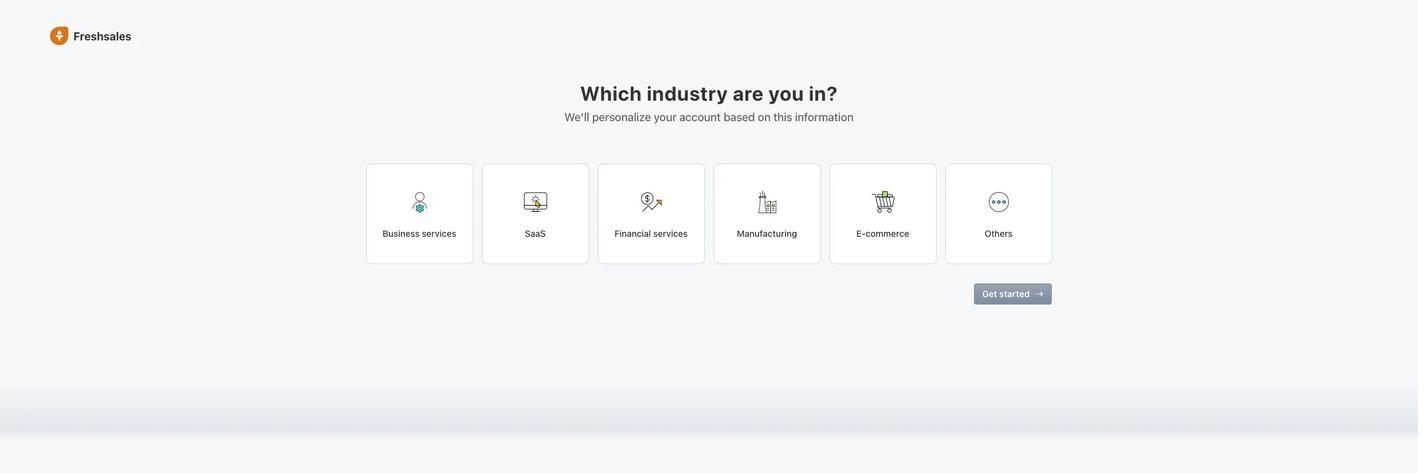 Task type: vqa. For each thing, say whether or not it's contained in the screenshot.
"E-commerce"
yes



Task type: locate. For each thing, give the bounding box(es) containing it.
widgetz.io
[[517, 263, 557, 272], [277, 400, 316, 409]]

interested button
[[710, 152, 880, 167]]

interested link
[[710, 152, 880, 167]]

widgetz.io (sample) link inside 'row'
[[277, 399, 351, 410]]

0 horizontal spatial new
[[451, 155, 467, 165]]

1 horizontal spatial widgetz.io (sample) link
[[517, 263, 591, 272]]

personalize
[[592, 111, 651, 124]]

others
[[985, 229, 1013, 239]]

closes in jan
[[731, 399, 778, 408]]

$ 5,600
[[429, 400, 457, 409]]

1 horizontal spatial widgetz.io
[[517, 263, 557, 272]]

1 vertical spatial widgetz.io
[[277, 400, 316, 409]]

closes
[[731, 399, 755, 408]]

widgetz.io (sample) down open
[[277, 400, 351, 409]]

1 vertical spatial (sample)
[[318, 400, 351, 409]]

account
[[679, 111, 721, 124]]

e-
[[856, 229, 866, 239]]

e-commerce
[[856, 229, 909, 239]]

0 horizontal spatial services
[[422, 229, 456, 239]]

manufacturing
[[737, 229, 797, 239]]

ai
[[108, 406, 116, 417]]

1 services from the left
[[422, 229, 456, 239]]

new
[[451, 155, 467, 165], [583, 400, 599, 409]]

others icon image
[[984, 188, 1014, 218]]

based
[[724, 111, 755, 124]]

files
[[78, 432, 96, 443]]

(sample) inside 'row'
[[318, 400, 351, 409]]

are
[[733, 81, 764, 105]]

services
[[422, 229, 456, 239], [653, 229, 688, 239]]

widgetz.io down saas
[[517, 263, 557, 272]]

information
[[795, 111, 854, 124]]

1 horizontal spatial (sample)
[[559, 263, 591, 272]]

widgetz.io (sample) link down open
[[277, 399, 351, 410]]

deals
[[321, 381, 340, 391]]

saas
[[525, 229, 546, 239]]

saas icon image
[[520, 188, 550, 218]]

business services
[[383, 229, 456, 239]]

on
[[758, 111, 771, 124]]

widgetz.io (sample) link
[[517, 263, 591, 272], [277, 399, 351, 410]]

0 vertical spatial widgetz.io (sample)
[[517, 263, 591, 272]]

0 vertical spatial (sample)
[[559, 263, 591, 272]]

1 horizontal spatial services
[[653, 229, 688, 239]]

jan
[[765, 399, 778, 408]]

widgetz.io (sample) link down saas
[[517, 263, 591, 272]]

0 vertical spatial widgetz.io (sample) link
[[517, 263, 591, 272]]

2 services from the left
[[653, 229, 688, 239]]

$
[[429, 400, 433, 409]]

(sample)
[[559, 263, 591, 272], [318, 400, 351, 409]]

widgetz.io (sample)
[[517, 263, 591, 272], [277, 400, 351, 409]]

services down financial services icon
[[653, 229, 688, 239]]

0 horizontal spatial (sample)
[[318, 400, 351, 409]]

business
[[383, 229, 420, 239]]

1 vertical spatial new
[[583, 400, 599, 409]]

jane's
[[277, 381, 299, 391]]

0 vertical spatial new
[[451, 155, 467, 165]]

row
[[277, 392, 883, 418]]

widgetz.io (sample) down saas
[[517, 263, 591, 272]]

financial services icon image
[[636, 188, 666, 218]]

services down business services icon
[[422, 229, 456, 239]]

widgetz.io down jane's
[[277, 400, 316, 409]]

1 vertical spatial widgetz.io (sample)
[[277, 400, 351, 409]]

new link
[[370, 152, 540, 168]]

which industry are you in? we'll personalize your account based on this information
[[564, 81, 854, 124]]

you
[[769, 81, 804, 105]]

row containing closes in jan
[[277, 392, 883, 418]]

0 horizontal spatial widgetz.io (sample) link
[[277, 399, 351, 410]]

1 vertical spatial widgetz.io (sample) link
[[277, 399, 351, 410]]

phone element
[[7, 420, 32, 445]]

0 horizontal spatial widgetz.io
[[277, 400, 316, 409]]

deals
[[78, 381, 100, 391]]



Task type: describe. For each thing, give the bounding box(es) containing it.
financial services
[[615, 229, 688, 239]]

freddy ai insights
[[78, 406, 150, 417]]

widgetz.io inside 'row'
[[277, 400, 316, 409]]

freddy
[[78, 406, 106, 417]]

in?
[[809, 81, 838, 105]]

business services icon image
[[404, 188, 434, 218]]

product logo freshsales image
[[50, 27, 69, 46]]

1 horizontal spatial widgetz.io (sample)
[[517, 263, 591, 272]]

commerce
[[866, 229, 909, 239]]

0 horizontal spatial widgetz.io (sample)
[[277, 400, 351, 409]]

services for financial services
[[653, 229, 688, 239]]

container_wx8msf4aqz5i3rn1 image
[[252, 392, 264, 405]]

janesampleton@gmail.com link
[[786, 262, 885, 274]]

financial
[[615, 229, 651, 239]]

1 horizontal spatial new
[[583, 400, 599, 409]]

services for business services
[[422, 229, 456, 239]]

0 vertical spatial widgetz.io
[[517, 263, 557, 272]]

interested
[[778, 155, 815, 164]]

in
[[757, 399, 763, 408]]

5,600
[[436, 400, 457, 409]]

e-commerce icon image
[[868, 188, 898, 218]]

janesampleton@gmail.com
[[786, 263, 885, 272]]

qualified
[[953, 155, 985, 165]]

phone image
[[14, 427, 26, 439]]

open
[[302, 381, 319, 391]]

manufacturing icon image
[[752, 188, 782, 218]]

which
[[580, 81, 642, 105]]

jane's open deals
[[277, 381, 340, 391]]

contacted link
[[540, 152, 710, 168]]

qualified link
[[880, 152, 1050, 168]]

we'll
[[564, 111, 589, 124]]

industry
[[647, 81, 728, 105]]

insights
[[119, 406, 150, 417]]

contacted
[[610, 155, 648, 165]]

this
[[773, 111, 792, 124]]

your
[[654, 111, 677, 124]]

freshsales
[[73, 30, 131, 43]]

Search your CRM... text field
[[55, 30, 179, 51]]



